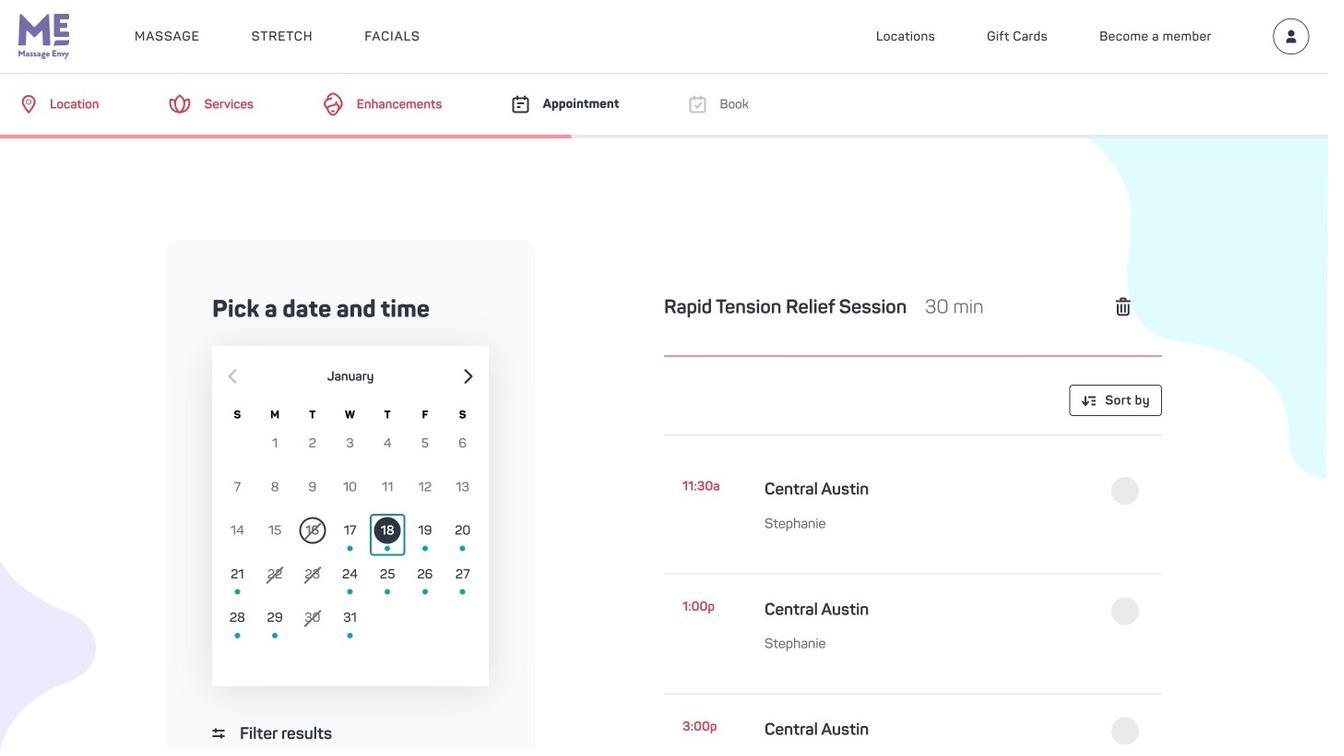 Task type: vqa. For each thing, say whether or not it's contained in the screenshot.
2nd row
yes



Task type: locate. For each thing, give the bounding box(es) containing it.
sunday element
[[219, 406, 256, 426]]

nav login icon image
[[1274, 18, 1310, 55]]

1 row from the top
[[219, 426, 482, 470]]

progress bar
[[0, 135, 572, 138]]

row
[[219, 426, 482, 470], [219, 470, 482, 513], [219, 513, 482, 557], [219, 557, 482, 600], [219, 600, 482, 644]]

thursday element
[[369, 406, 407, 426]]

4 row from the top
[[219, 557, 482, 600]]

friday element
[[407, 406, 444, 426]]

monday element
[[256, 406, 294, 426]]

grid
[[219, 406, 482, 688]]

saturday element
[[444, 406, 482, 426]]



Task type: describe. For each thing, give the bounding box(es) containing it.
wednesday element
[[331, 406, 369, 426]]

tuesday element
[[294, 406, 331, 426]]

3 row from the top
[[219, 513, 482, 557]]

5 row from the top
[[219, 600, 482, 644]]

click to remove 60 min total body stretch session image
[[1117, 299, 1131, 315]]

2 row from the top
[[219, 470, 482, 513]]

massage envy logo image
[[18, 14, 70, 59]]



